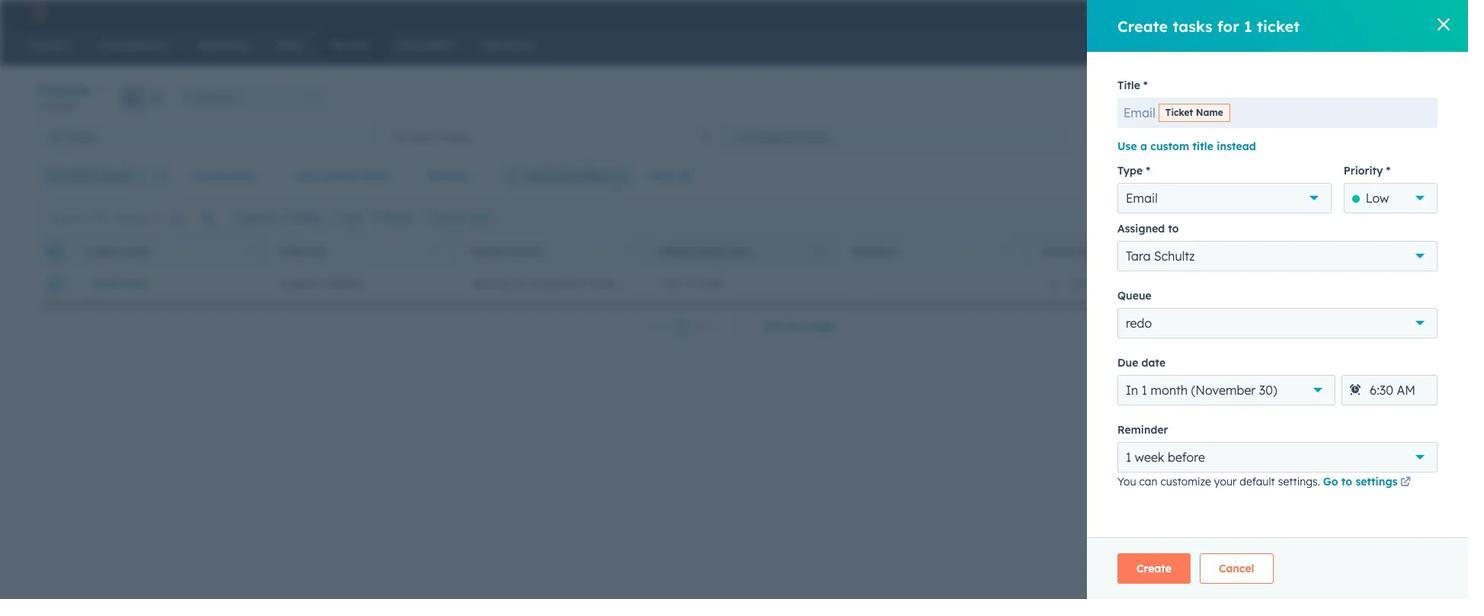 Task type: describe. For each thing, give the bounding box(es) containing it.
30)
[[1260, 383, 1278, 398]]

unassigned
[[735, 130, 794, 144]]

descending sort. press to sort ascending. element
[[815, 245, 821, 258]]

page
[[807, 320, 834, 333]]

pagination navigation
[[614, 316, 753, 337]]

tickyticky
[[90, 277, 148, 291]]

due date element
[[1342, 375, 1438, 406]]

actions button
[[1209, 86, 1276, 110]]

date inside 'popup button'
[[364, 169, 388, 183]]

before
[[1168, 450, 1206, 465]]

settings link
[[1256, 4, 1275, 20]]

unassigned tickets button
[[723, 121, 1066, 152]]

assign button
[[280, 211, 322, 225]]

last activity date
[[294, 169, 388, 183]]

tickets button
[[37, 79, 105, 101]]

per
[[785, 320, 803, 333]]

1 link opens in a new window image from the top
[[1401, 474, 1412, 493]]

for
[[1218, 16, 1240, 35]]

tasks for create tasks
[[467, 212, 491, 223]]

(1)
[[47, 169, 60, 183]]

customize
[[1161, 475, 1212, 489]]

calling icon image
[[1169, 6, 1183, 20]]

support pipeline button
[[262, 268, 453, 299]]

edit columns button
[[1353, 208, 1428, 228]]

owner inside popup button
[[99, 169, 132, 183]]

last for last activity date
[[294, 169, 317, 183]]

default
[[1240, 475, 1276, 489]]

create date
[[192, 169, 255, 183]]

press to sort. element for pipeline
[[434, 245, 439, 258]]

my
[[392, 130, 407, 144]]

open
[[410, 130, 435, 144]]

2
[[1421, 6, 1426, 18]]

2 tickets from the left
[[438, 130, 471, 144]]

cancel button
[[1200, 554, 1274, 584]]

view for add
[[1123, 130, 1148, 143]]

oct 19, 2023
[[662, 277, 724, 291]]

unassigned tickets
[[735, 130, 830, 144]]

1 for 1 record
[[37, 101, 42, 112]]

create for create tasks for 1 ticket
[[1118, 16, 1168, 35]]

advanced filters (2)
[[523, 169, 628, 183]]

save view button
[[1349, 164, 1432, 188]]

ticket name
[[85, 246, 150, 257]]

notifications button
[[1278, 0, 1304, 24]]

record
[[44, 101, 74, 112]]

all tickets button
[[37, 121, 380, 152]]

go to settings
[[1324, 475, 1398, 489]]

ticket for ticket owner
[[1042, 246, 1077, 257]]

delete button
[[371, 211, 412, 225]]

apoptosis
[[1333, 6, 1380, 18]]

prev
[[643, 320, 667, 333]]

6 - from the left
[[1429, 277, 1433, 291]]

create ticket
[[1364, 92, 1419, 103]]

1 horizontal spatial priority
[[852, 246, 899, 257]]

date for create date (edt)
[[699, 246, 723, 257]]

create tasks for 1 ticket
[[1118, 16, 1300, 35]]

help button
[[1227, 0, 1253, 24]]

create for create tasks
[[434, 212, 464, 223]]

ticket for ticket name
[[1166, 107, 1194, 118]]

create inside create button
[[1137, 562, 1172, 576]]

clear all button
[[638, 161, 702, 191]]

low button
[[1344, 183, 1438, 214]]

custom
[[1151, 140, 1190, 153]]

HH:MM text field
[[1342, 375, 1438, 406]]

view for save
[[1400, 170, 1419, 181]]

redo
[[1126, 316, 1152, 331]]

to for assigned
[[1169, 222, 1179, 236]]

to for go
[[1342, 475, 1353, 489]]

ticket for ticket status
[[470, 246, 505, 257]]

us
[[529, 277, 540, 291]]

1 right for
[[1245, 16, 1253, 35]]

assigned
[[1118, 222, 1165, 236]]

go to settings link
[[1324, 474, 1414, 493]]

close image
[[1438, 18, 1450, 31]]

redo button
[[1118, 308, 1438, 339]]

tickets for unassigned tickets
[[797, 130, 830, 144]]

add view (3/5)
[[1099, 130, 1177, 143]]

create tasks for 1 ticket dialog
[[1087, 0, 1469, 599]]

3 - from the left
[[1234, 277, 1238, 291]]

tara schultz
[[1126, 249, 1195, 264]]

1 - from the left
[[853, 277, 857, 291]]

create for create date (edt)
[[661, 246, 697, 257]]

low
[[1366, 191, 1390, 206]]

press to sort. element for ticket status
[[624, 245, 630, 258]]

use a custom title instead button
[[1118, 137, 1257, 156]]

hubspot link
[[18, 3, 57, 21]]

2 press to sort. image from the left
[[1196, 245, 1202, 256]]

actions
[[1222, 92, 1254, 103]]

(edt)
[[726, 246, 751, 257]]

ticket owner
[[1042, 246, 1115, 257]]

19,
[[683, 277, 697, 291]]

1 for 1 selected
[[232, 212, 236, 223]]

hubspot image
[[27, 3, 46, 21]]

marketplaces image
[[1201, 7, 1215, 21]]

you
[[1118, 475, 1137, 489]]

(2)
[[614, 169, 628, 183]]

create button
[[1118, 554, 1191, 584]]

export
[[1306, 212, 1334, 223]]

pipeline inside support pipeline button
[[325, 277, 364, 291]]

-- for first -- button from the right
[[1234, 277, 1243, 291]]

last acti
[[1424, 246, 1469, 257]]

100 per page
[[762, 320, 834, 333]]

3 -- from the left
[[1425, 277, 1433, 291]]

all pipelines
[[184, 91, 235, 103]]

views
[[1223, 130, 1253, 143]]

descending sort. press to sort ascending. image
[[815, 245, 821, 256]]

link opens in a new window image inside "go to settings" link
[[1401, 477, 1412, 489]]

settings image
[[1259, 6, 1273, 20]]

studios
[[1383, 6, 1418, 18]]

priority inside create tasks for 1 ticket dialog
[[1344, 164, 1383, 178]]

(november
[[1192, 383, 1256, 398]]

2 - from the left
[[857, 277, 861, 291]]

tickets
[[37, 81, 91, 100]]

priority button
[[418, 161, 488, 191]]

pipeline)
[[591, 277, 634, 291]]

oct 19, 2023 button
[[644, 268, 834, 299]]

assign
[[292, 212, 322, 223]]

date for create date
[[230, 169, 255, 183]]

in
[[1126, 383, 1139, 398]]

pipelines
[[197, 91, 235, 103]]

due
[[1118, 356, 1139, 370]]



Task type: vqa. For each thing, say whether or not it's contained in the screenshot.


Task type: locate. For each thing, give the bounding box(es) containing it.
schultz up redo
[[1096, 277, 1131, 291]]

1 inside popup button
[[1142, 383, 1148, 398]]

0 horizontal spatial owner
[[99, 169, 132, 183]]

email inside popup button
[[1126, 191, 1158, 206]]

1 edit from the left
[[344, 212, 362, 223]]

assigned to
[[1118, 222, 1179, 236]]

all down the 1 record
[[49, 130, 61, 144]]

1 vertical spatial last
[[1424, 246, 1447, 257]]

(1) ticket owner button
[[37, 161, 153, 191]]

view right add
[[1123, 130, 1148, 143]]

settings
[[1356, 475, 1398, 489]]

view
[[1123, 130, 1148, 143], [1400, 170, 1419, 181]]

edit left delete button
[[344, 212, 362, 223]]

tickets inside button
[[797, 130, 830, 144]]

0 vertical spatial email
[[1124, 105, 1156, 120]]

ticket status
[[470, 246, 542, 257]]

last left activity
[[294, 169, 317, 183]]

date right activity
[[364, 169, 388, 183]]

press to sort. element down the 1 selected
[[243, 245, 249, 258]]

schultz
[[1155, 249, 1195, 264], [1096, 277, 1131, 291]]

tara inside button
[[1071, 277, 1093, 291]]

view inside add view (3/5) popup button
[[1123, 130, 1148, 143]]

tasks for create tasks for 1 ticket
[[1173, 16, 1213, 35]]

1 tickets from the left
[[64, 130, 97, 144]]

0 horizontal spatial tickets
[[64, 130, 97, 144]]

2023
[[700, 277, 724, 291]]

1 vertical spatial view
[[1400, 170, 1419, 181]]

tickets banner
[[37, 79, 1432, 121]]

0 horizontal spatial view
[[1123, 130, 1148, 143]]

press to sort. element down "create tasks" "button"
[[434, 245, 439, 258]]

pipeline up the 'support'
[[280, 246, 325, 257]]

1 vertical spatial ticket
[[1395, 92, 1419, 103]]

create
[[1118, 16, 1168, 35], [1364, 92, 1393, 103], [192, 169, 227, 183], [434, 212, 464, 223], [661, 246, 697, 257], [1137, 562, 1172, 576]]

1 -- button from the left
[[834, 268, 1025, 299]]

press to sort. element left ticket owner
[[1005, 245, 1011, 258]]

to right go
[[1342, 475, 1353, 489]]

1 for '1' button
[[678, 320, 684, 333]]

delete
[[383, 212, 412, 223]]

2 -- from the left
[[1234, 277, 1243, 291]]

view right "save"
[[1400, 170, 1419, 181]]

1 week before
[[1126, 450, 1206, 465]]

1 horizontal spatial --
[[1234, 277, 1243, 291]]

press to sort. image
[[243, 245, 249, 256], [1196, 245, 1202, 256]]

-- up 100 per page popup button
[[853, 277, 861, 291]]

date inside popup button
[[230, 169, 255, 183]]

in 1 month (november 30) button
[[1118, 375, 1336, 406]]

1 horizontal spatial press to sort. image
[[1196, 245, 1202, 256]]

1 left week
[[1126, 450, 1132, 465]]

--
[[853, 277, 861, 291], [1234, 277, 1243, 291], [1425, 277, 1433, 291]]

all views link
[[1197, 121, 1263, 152]]

tara schultz image
[[1317, 5, 1330, 19]]

1 horizontal spatial last
[[1424, 246, 1447, 257]]

0 horizontal spatial -- button
[[834, 268, 1025, 299]]

0 vertical spatial last
[[294, 169, 317, 183]]

name
[[1196, 107, 1224, 118]]

1 vertical spatial tara
[[1071, 277, 1093, 291]]

2 horizontal spatial priority
[[1344, 164, 1383, 178]]

1 horizontal spatial tickets
[[438, 130, 471, 144]]

schultz for tara schultz (tarashultz49@gmail.com)
[[1096, 277, 1131, 291]]

schultz up tara schultz (tarashultz49@gmail.com) at top
[[1155, 249, 1195, 264]]

ticket inside create tasks for 1 ticket dialog
[[1257, 16, 1300, 35]]

email button
[[1118, 183, 1332, 214]]

group inside tickets banner
[[120, 85, 168, 109]]

all inside all views "link"
[[1206, 130, 1220, 143]]

edit down "low"
[[1363, 212, 1380, 223]]

last activity date button
[[284, 161, 409, 191]]

tasks inside dialog
[[1173, 16, 1213, 35]]

name
[[122, 246, 150, 257]]

date inside create tasks for 1 ticket dialog
[[1142, 356, 1166, 370]]

2 press to sort. element from the left
[[434, 245, 439, 258]]

last inside 'popup button'
[[294, 169, 317, 183]]

filters
[[580, 169, 610, 183]]

press to sort. image up "(tarashultz49@gmail.com)"
[[1196, 245, 1202, 256]]

1 left record
[[37, 101, 42, 112]]

tara inside popup button
[[1126, 249, 1151, 264]]

last
[[294, 169, 317, 183], [1424, 246, 1447, 257]]

0 horizontal spatial priority
[[428, 169, 468, 183]]

reminder
[[1118, 423, 1169, 437]]

0 horizontal spatial edit
[[344, 212, 362, 223]]

tickets for all tickets
[[64, 130, 97, 144]]

schultz for tara schultz
[[1155, 249, 1195, 264]]

0 vertical spatial ticket
[[1257, 16, 1300, 35]]

-- for first -- button
[[853, 277, 861, 291]]

0 vertical spatial pipeline
[[280, 246, 325, 257]]

-
[[853, 277, 857, 291], [857, 277, 861, 291], [1234, 277, 1238, 291], [1238, 277, 1243, 291], [1425, 277, 1429, 291], [1429, 277, 1433, 291]]

can
[[1140, 475, 1158, 489]]

waiting on us (support pipeline) button
[[453, 268, 644, 299]]

0 horizontal spatial schultz
[[1096, 277, 1131, 291]]

1 record
[[37, 101, 74, 112]]

activity
[[320, 169, 361, 183]]

owner
[[99, 169, 132, 183], [1079, 246, 1115, 257]]

cancel
[[1219, 562, 1255, 576]]

all inside all tickets button
[[49, 130, 61, 144]]

tasks
[[1173, 16, 1213, 35], [467, 212, 491, 223]]

month
[[1151, 383, 1188, 398]]

1 selected
[[232, 212, 274, 223]]

date up the 1 selected
[[230, 169, 255, 183]]

menu item
[[1159, 0, 1162, 24]]

next button
[[689, 317, 753, 337]]

support
[[281, 277, 322, 291]]

tickets right open
[[438, 130, 471, 144]]

1 horizontal spatial view
[[1400, 170, 1419, 181]]

1 -- from the left
[[853, 277, 861, 291]]

all pipelines button
[[177, 85, 330, 109]]

clear all
[[647, 169, 692, 183]]

1 horizontal spatial ticket
[[1395, 92, 1419, 103]]

0 vertical spatial view
[[1123, 130, 1148, 143]]

create tasks button
[[422, 211, 491, 225]]

create ticket button
[[1351, 86, 1432, 110]]

link opens in a new window image
[[1401, 474, 1412, 493], [1401, 477, 1412, 489]]

0 horizontal spatial last
[[294, 169, 317, 183]]

5 - from the left
[[1425, 277, 1429, 291]]

ticket
[[1257, 16, 1300, 35], [1395, 92, 1419, 103]]

0 vertical spatial to
[[1169, 222, 1179, 236]]

tickyticky link
[[90, 277, 244, 291]]

Search HubSpot search field
[[1254, 32, 1441, 58]]

Search ID, name, or description search field
[[40, 204, 226, 231]]

press to sort. element up pipeline)
[[624, 245, 630, 258]]

date right due
[[1142, 356, 1166, 370]]

0 horizontal spatial to
[[1169, 222, 1179, 236]]

your
[[1215, 475, 1237, 489]]

2 horizontal spatial tickets
[[797, 130, 830, 144]]

3 tickets from the left
[[797, 130, 830, 144]]

tara for tara schultz
[[1126, 249, 1151, 264]]

1 press to sort. image from the left
[[243, 245, 249, 256]]

all right clear
[[679, 169, 692, 183]]

priority right the descending sort. press to sort ascending. element
[[852, 246, 899, 257]]

1 inside popup button
[[1126, 450, 1132, 465]]

add
[[1099, 130, 1120, 143]]

5 press to sort. element from the left
[[1196, 245, 1202, 258]]

0 horizontal spatial tasks
[[467, 212, 491, 223]]

-- down the last acti
[[1425, 277, 1433, 291]]

100 per page button
[[753, 311, 854, 342]]

you can customize your default settings.
[[1118, 475, 1324, 489]]

notifications image
[[1284, 7, 1298, 21]]

1 horizontal spatial owner
[[1079, 246, 1115, 257]]

0 vertical spatial schultz
[[1155, 249, 1195, 264]]

all down name
[[1206, 130, 1220, 143]]

1 horizontal spatial tara
[[1126, 249, 1151, 264]]

1 press to sort. element from the left
[[243, 245, 249, 258]]

1 inside button
[[678, 320, 684, 333]]

press to sort. element for priority
[[1005, 245, 1011, 258]]

search image
[[1437, 40, 1447, 50]]

all views
[[1206, 130, 1253, 143]]

to up "tara schultz"
[[1169, 222, 1179, 236]]

0 horizontal spatial ticket
[[1257, 16, 1300, 35]]

to
[[1169, 222, 1179, 236], [1342, 475, 1353, 489]]

view inside save view button
[[1400, 170, 1419, 181]]

all for all views
[[1206, 130, 1220, 143]]

owner up search id, name, or description search box
[[99, 169, 132, 183]]

priority inside "popup button"
[[428, 169, 468, 183]]

2 link opens in a new window image from the top
[[1401, 477, 1412, 489]]

1 right prev
[[678, 320, 684, 333]]

tasks inside "button"
[[467, 212, 491, 223]]

email down type
[[1126, 191, 1158, 206]]

upgrade image
[[1088, 7, 1102, 21]]

last for last acti
[[1424, 246, 1447, 257]]

0 horizontal spatial --
[[853, 277, 861, 291]]

0 horizontal spatial tara
[[1071, 277, 1093, 291]]

1 for 1 week before
[[1126, 450, 1132, 465]]

1 vertical spatial email
[[1126, 191, 1158, 206]]

go
[[1324, 475, 1339, 489]]

4 press to sort. element from the left
[[1005, 245, 1011, 258]]

tara down ticket owner
[[1071, 277, 1093, 291]]

tickets right unassigned
[[797, 130, 830, 144]]

import
[[1298, 92, 1329, 103]]

priority
[[1344, 164, 1383, 178], [428, 169, 468, 183], [852, 246, 899, 257]]

all tickets
[[49, 130, 97, 144]]

help image
[[1233, 7, 1247, 21]]

prev button
[[614, 317, 673, 337]]

press to sort. element
[[243, 245, 249, 258], [434, 245, 439, 258], [624, 245, 630, 258], [1005, 245, 1011, 258], [1196, 245, 1202, 258]]

1 vertical spatial pipeline
[[325, 277, 364, 291]]

ticket for ticket name
[[85, 246, 120, 257]]

all inside clear all button
[[679, 169, 692, 183]]

0 horizontal spatial press to sort. image
[[243, 245, 249, 256]]

(tarashultz49@gmail.com)
[[1134, 277, 1267, 291]]

oct
[[662, 277, 680, 291]]

schultz inside button
[[1096, 277, 1131, 291]]

2 -- button from the left
[[1216, 268, 1406, 299]]

tara schultz button
[[1118, 241, 1438, 271]]

ticket inside create ticket button
[[1395, 92, 1419, 103]]

tara for tara schultz (tarashultz49@gmail.com)
[[1071, 277, 1093, 291]]

schultz inside popup button
[[1155, 249, 1195, 264]]

create inside create ticket button
[[1364, 92, 1393, 103]]

import button
[[1285, 86, 1342, 110]]

menu containing apoptosis studios 2
[[1078, 0, 1450, 24]]

1 horizontal spatial schultz
[[1155, 249, 1195, 264]]

priority up "create tasks" "button"
[[428, 169, 468, 183]]

edit for edit columns
[[1363, 212, 1380, 223]]

1 horizontal spatial -- button
[[1216, 268, 1406, 299]]

group
[[120, 85, 168, 109]]

tickets down record
[[64, 130, 97, 144]]

1 horizontal spatial edit
[[1363, 212, 1380, 223]]

1 horizontal spatial tasks
[[1173, 16, 1213, 35]]

1
[[1245, 16, 1253, 35], [37, 101, 42, 112], [232, 212, 236, 223], [678, 320, 684, 333], [1142, 383, 1148, 398], [1126, 450, 1132, 465]]

3 press to sort. element from the left
[[624, 245, 630, 258]]

settings.
[[1279, 475, 1321, 489]]

pipeline right the 'support'
[[325, 277, 364, 291]]

0 vertical spatial tara
[[1126, 249, 1151, 264]]

all left pipelines
[[184, 91, 194, 103]]

next
[[694, 320, 720, 333]]

ticket inside dialog
[[1166, 107, 1194, 118]]

0 vertical spatial tasks
[[1173, 16, 1213, 35]]

due date
[[1118, 356, 1166, 370]]

4 - from the left
[[1238, 277, 1243, 291]]

queue
[[1118, 289, 1152, 303]]

tara down assigned
[[1126, 249, 1151, 264]]

press to sort. element for ticket owner
[[1196, 245, 1202, 258]]

all inside all pipelines popup button
[[184, 91, 194, 103]]

1 left the selected
[[232, 212, 236, 223]]

date left (edt)
[[699, 246, 723, 257]]

edit inside button
[[1363, 212, 1380, 223]]

1 inside tickets banner
[[37, 101, 42, 112]]

1 button
[[673, 316, 689, 336]]

menu
[[1078, 0, 1450, 24]]

email up add view (3/5)
[[1124, 105, 1156, 120]]

1 vertical spatial owner
[[1079, 246, 1115, 257]]

edit inside button
[[344, 212, 362, 223]]

(1) ticket owner
[[47, 169, 132, 183]]

type
[[1118, 164, 1143, 178]]

waiting on us (support pipeline)
[[472, 277, 634, 291]]

press to sort. element up "(tarashultz49@gmail.com)"
[[1196, 245, 1202, 258]]

owner up 'tara schultz (tarashultz49@gmail.com)' button
[[1079, 246, 1115, 257]]

date for due date
[[1142, 356, 1166, 370]]

-- down tara schultz popup button
[[1234, 277, 1243, 291]]

in 1 month (november 30)
[[1126, 383, 1278, 398]]

upgrade
[[1105, 8, 1148, 20]]

1 horizontal spatial to
[[1342, 475, 1353, 489]]

advanced
[[523, 169, 576, 183]]

1 vertical spatial tasks
[[467, 212, 491, 223]]

edit for edit
[[344, 212, 362, 223]]

2 edit from the left
[[1363, 212, 1380, 223]]

use a custom title instead
[[1118, 140, 1257, 153]]

create date (edt)
[[661, 246, 751, 257]]

all for all pipelines
[[184, 91, 194, 103]]

status
[[507, 246, 542, 257]]

press to sort. image down the 1 selected
[[243, 245, 249, 256]]

last left acti
[[1424, 246, 1447, 257]]

tara
[[1126, 249, 1151, 264], [1071, 277, 1093, 291]]

1 vertical spatial to
[[1342, 475, 1353, 489]]

all for all tickets
[[49, 130, 61, 144]]

create for create date
[[192, 169, 227, 183]]

0 vertical spatial owner
[[99, 169, 132, 183]]

priority up "low"
[[1344, 164, 1383, 178]]

create inside create date popup button
[[192, 169, 227, 183]]

my open tickets
[[392, 130, 471, 144]]

create for create ticket
[[1364, 92, 1393, 103]]

2 horizontal spatial --
[[1425, 277, 1433, 291]]

1 vertical spatial schultz
[[1096, 277, 1131, 291]]

add view (3/5) button
[[1072, 121, 1197, 152]]

ticket inside popup button
[[64, 169, 96, 183]]

1 right the in
[[1142, 383, 1148, 398]]

columns
[[1383, 212, 1418, 223]]

create inside "create tasks" "button"
[[434, 212, 464, 223]]



